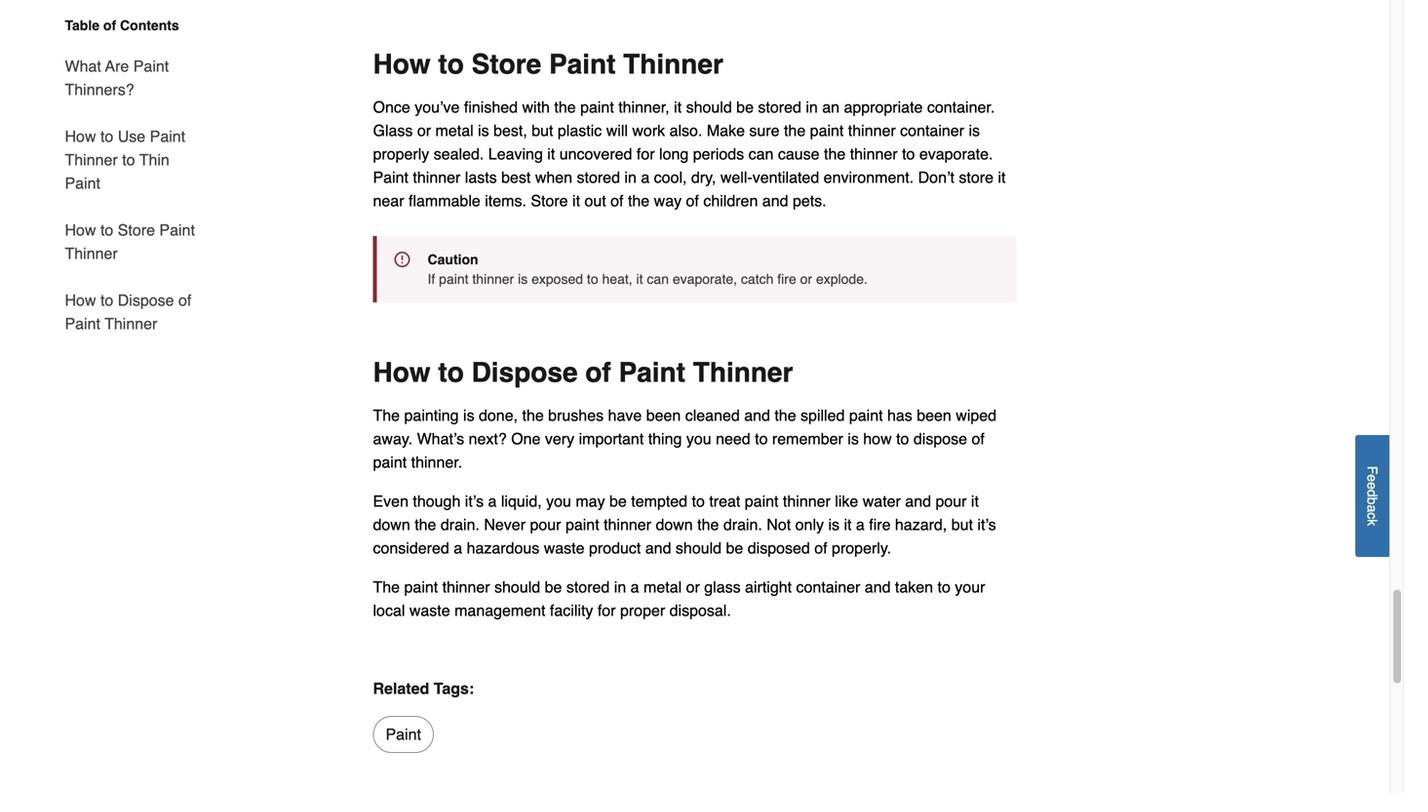 Task type: vqa. For each thing, say whether or not it's contained in the screenshot.
the bottommost in
yes



Task type: describe. For each thing, give the bounding box(es) containing it.
related tags:
[[373, 679, 474, 698]]

of right the way
[[686, 192, 699, 210]]

you inside even though it's a liquid, you may be tempted to treat paint thinner like water and pour it down the drain. never pour paint thinner down the drain. not only is it a fire hazard, but it's considered a hazardous waste product and should be disposed of properly.
[[546, 492, 572, 510]]

the for the paint thinner should be stored in a metal or glass airtight container and taken to your local waste management facility for proper disposal.
[[373, 578, 400, 596]]

once you've finished with the paint thinner, it should be stored in an appropriate container. glass or metal is best, but plastic will work also. make sure the paint thinner container is properly sealed. leaving it uncovered for long periods can cause the thinner to evaporate. paint thinner lasts best when stored in a cool, dry, well-ventilated environment. don't store it near flammable items. store it out of the way of children and pets.
[[373, 98, 1006, 210]]

painting
[[404, 406, 459, 424]]

a up properly.
[[856, 516, 865, 534]]

hazard,
[[896, 516, 948, 534]]

can inside caution if paint thinner is exposed to heat, it can evaporate, catch fire or explode.
[[647, 271, 669, 287]]

you inside the painting is done, the brushes have been cleaned and the spilled paint has been wiped away. what's next? one very important thing you need to remember is how to dispose of paint thinner.
[[687, 430, 712, 448]]

thing
[[649, 430, 682, 448]]

evaporate.
[[920, 145, 994, 163]]

store inside once you've finished with the paint thinner, it should be stored in an appropriate container. glass or metal is best, but plastic will work also. make sure the paint thinner container is properly sealed. leaving it uncovered for long periods can cause the thinner to evaporate. paint thinner lasts best when stored in a cool, dry, well-ventilated environment. don't store it near flammable items. store it out of the way of children and pets.
[[531, 192, 568, 210]]

be inside once you've finished with the paint thinner, it should be stored in an appropriate container. glass or metal is best, but plastic will work also. make sure the paint thinner container is properly sealed. leaving it uncovered for long periods can cause the thinner to evaporate. paint thinner lasts best when stored in a cool, dry, well-ventilated environment. don't store it near flammable items. store it out of the way of children and pets.
[[737, 98, 754, 116]]

the right cause
[[824, 145, 846, 163]]

best
[[502, 168, 531, 186]]

d
[[1365, 489, 1381, 497]]

f e e d b a c k button
[[1356, 435, 1390, 557]]

1 horizontal spatial dispose
[[472, 357, 578, 388]]

dispose inside table of contents element
[[118, 291, 174, 309]]

paint down may
[[566, 516, 600, 534]]

0 vertical spatial in
[[806, 98, 818, 116]]

how to store paint thinner link
[[65, 207, 196, 277]]

paint inside once you've finished with the paint thinner, it should be stored in an appropriate container. glass or metal is best, but plastic will work also. make sure the paint thinner container is properly sealed. leaving it uncovered for long periods can cause the thinner to evaporate. paint thinner lasts best when stored in a cool, dry, well-ventilated environment. don't store it near flammable items. store it out of the way of children and pets.
[[373, 168, 409, 186]]

glass
[[705, 578, 741, 596]]

the down though
[[415, 516, 437, 534]]

disposal.
[[670, 601, 732, 619]]

paint down an
[[810, 121, 844, 139]]

how for how to store paint thinner link
[[65, 221, 96, 239]]

work
[[633, 121, 666, 139]]

for inside the paint thinner should be stored in a metal or glass airtight container and taken to your local waste management facility for proper disposal.
[[598, 601, 616, 619]]

paint up the plastic
[[581, 98, 614, 116]]

considered
[[373, 539, 450, 557]]

with
[[522, 98, 550, 116]]

appropriate
[[844, 98, 923, 116]]

liquid,
[[501, 492, 542, 510]]

it right the store
[[998, 168, 1006, 186]]

out
[[585, 192, 607, 210]]

plastic
[[558, 121, 602, 139]]

is down the finished
[[478, 121, 489, 139]]

like
[[835, 492, 859, 510]]

treat
[[710, 492, 741, 510]]

cool,
[[654, 168, 687, 186]]

the left the way
[[628, 192, 650, 210]]

how for how to dispose of paint thinner link
[[65, 291, 96, 309]]

c
[[1365, 512, 1381, 519]]

but inside even though it's a liquid, you may be tempted to treat paint thinner like water and pour it down the drain. never pour paint thinner down the drain. not only is it a fire hazard, but it's considered a hazardous waste product and should be disposed of properly.
[[952, 516, 974, 534]]

thinner inside the paint thinner should be stored in a metal or glass airtight container and taken to your local waste management facility for proper disposal.
[[443, 578, 490, 596]]

tempted
[[631, 492, 688, 510]]

or inside caution if paint thinner is exposed to heat, it can evaporate, catch fire or explode.
[[801, 271, 813, 287]]

the up cause
[[784, 121, 806, 139]]

of up brushes
[[586, 357, 611, 388]]

taken
[[896, 578, 934, 596]]

has
[[888, 406, 913, 424]]

near
[[373, 192, 404, 210]]

0 vertical spatial store
[[472, 49, 542, 80]]

brushes
[[548, 406, 604, 424]]

container inside once you've finished with the paint thinner, it should be stored in an appropriate container. glass or metal is best, but plastic will work also. make sure the paint thinner container is properly sealed. leaving it uncovered for long periods can cause the thinner to evaporate. paint thinner lasts best when stored in a cool, dry, well-ventilated environment. don't store it near flammable items. store it out of the way of children and pets.
[[901, 121, 965, 139]]

to up painting
[[438, 357, 464, 388]]

way
[[654, 192, 682, 210]]

store
[[959, 168, 994, 186]]

2 e from the top
[[1365, 482, 1381, 490]]

away.
[[373, 430, 413, 448]]

to right need on the right of page
[[755, 430, 768, 448]]

thinner up environment.
[[850, 145, 898, 163]]

the painting is done, the brushes have been cleaned and the spilled paint has been wiped away. what's next? one very important thing you need to remember is how to dispose of paint thinner.
[[373, 406, 997, 471]]

how to use paint thinner to thin paint link
[[65, 113, 196, 207]]

not
[[767, 516, 791, 534]]

to inside caution if paint thinner is exposed to heat, it can evaporate, catch fire or explode.
[[587, 271, 599, 287]]

your
[[955, 578, 986, 596]]

f e e d b a c k
[[1365, 466, 1381, 526]]

related
[[373, 679, 430, 698]]

table of contents element
[[49, 16, 196, 336]]

f
[[1365, 466, 1381, 474]]

should inside the paint thinner should be stored in a metal or glass airtight container and taken to your local waste management facility for proper disposal.
[[495, 578, 541, 596]]

paint inside the paint thinner should be stored in a metal or glass airtight container and taken to your local waste management facility for proper disposal.
[[404, 578, 438, 596]]

2 drain. from the left
[[724, 516, 763, 534]]

fire inside caution if paint thinner is exposed to heat, it can evaporate, catch fire or explode.
[[778, 271, 797, 287]]

thinners?
[[65, 80, 134, 99]]

to inside once you've finished with the paint thinner, it should be stored in an appropriate container. glass or metal is best, but plastic will work also. make sure the paint thinner container is properly sealed. leaving it uncovered for long periods can cause the thinner to evaporate. paint thinner lasts best when stored in a cool, dry, well-ventilated environment. don't store it near flammable items. store it out of the way of children and pets.
[[903, 145, 916, 163]]

what
[[65, 57, 101, 75]]

when
[[535, 168, 573, 186]]

waste inside even though it's a liquid, you may be tempted to treat paint thinner like water and pour it down the drain. never pour paint thinner down the drain. not only is it a fire hazard, but it's considered a hazardous waste product and should be disposed of properly.
[[544, 539, 585, 557]]

of right table
[[103, 18, 116, 33]]

fire inside even though it's a liquid, you may be tempted to treat paint thinner like water and pour it down the drain. never pour paint thinner down the drain. not only is it a fire hazard, but it's considered a hazardous waste product and should be disposed of properly.
[[870, 516, 891, 534]]

and inside once you've finished with the paint thinner, it should be stored in an appropriate container. glass or metal is best, but plastic will work also. make sure the paint thinner container is properly sealed. leaving it uncovered for long periods can cause the thinner to evaporate. paint thinner lasts best when stored in a cool, dry, well-ventilated environment. don't store it near flammable items. store it out of the way of children and pets.
[[763, 192, 789, 210]]

lasts
[[465, 168, 497, 186]]

children
[[704, 192, 758, 210]]

waste inside the paint thinner should be stored in a metal or glass airtight container and taken to your local waste management facility for proper disposal.
[[410, 601, 450, 619]]

is inside caution if paint thinner is exposed to heat, it can evaporate, catch fire or explode.
[[518, 271, 528, 287]]

1 horizontal spatial how to store paint thinner
[[373, 49, 724, 80]]

should inside even though it's a liquid, you may be tempted to treat paint thinner like water and pour it down the drain. never pour paint thinner down the drain. not only is it a fire hazard, but it's considered a hazardous waste product and should be disposed of properly.
[[676, 539, 722, 557]]

thinner up how to dispose of paint thinner link
[[65, 244, 118, 262]]

but inside once you've finished with the paint thinner, it should be stored in an appropriate container. glass or metal is best, but plastic will work also. make sure the paint thinner container is properly sealed. leaving it uncovered for long periods can cause the thinner to evaporate. paint thinner lasts best when stored in a cool, dry, well-ventilated environment. don't store it near flammable items. store it out of the way of children and pets.
[[532, 121, 554, 139]]

very
[[545, 430, 575, 448]]

properly.
[[832, 539, 892, 557]]

the for the painting is done, the brushes have been cleaned and the spilled paint has been wiped away. what's next? one very important thing you need to remember is how to dispose of paint thinner.
[[373, 406, 400, 424]]

if
[[428, 271, 435, 287]]

glass
[[373, 121, 413, 139]]

is down container.
[[969, 121, 981, 139]]

sure
[[750, 121, 780, 139]]

will
[[607, 121, 628, 139]]

the down treat
[[698, 516, 719, 534]]

1 vertical spatial in
[[625, 168, 637, 186]]

are
[[105, 57, 129, 75]]

error image
[[395, 252, 410, 267]]

and inside the painting is done, the brushes have been cleaned and the spilled paint has been wiped away. what's next? one very important thing you need to remember is how to dispose of paint thinner.
[[745, 406, 771, 424]]

management
[[455, 601, 546, 619]]

to down use
[[122, 151, 135, 169]]

thin
[[139, 151, 170, 169]]

well-
[[721, 168, 753, 186]]

1 e from the top
[[1365, 474, 1381, 482]]

of inside the painting is done, the brushes have been cleaned and the spilled paint has been wiped away. what's next? one very important thing you need to remember is how to dispose of paint thinner.
[[972, 430, 985, 448]]

water
[[863, 492, 901, 510]]

it down wiped
[[972, 492, 979, 510]]

spilled
[[801, 406, 845, 424]]

table of contents
[[65, 18, 179, 33]]

thinner up thinner,
[[624, 49, 724, 80]]

paint up not
[[745, 492, 779, 510]]

uncovered
[[560, 145, 633, 163]]

need
[[716, 430, 751, 448]]

thinner inside how to use paint thinner to thin paint
[[65, 151, 118, 169]]

disposed
[[748, 539, 811, 557]]

thinner down "appropriate"
[[849, 121, 896, 139]]

b
[[1365, 497, 1381, 505]]

proper
[[620, 601, 666, 619]]

store inside "how to store paint thinner"
[[118, 221, 155, 239]]

heat,
[[602, 271, 633, 287]]

tags:
[[434, 679, 474, 698]]

the up one
[[522, 406, 544, 424]]

be right may
[[610, 492, 627, 510]]

should inside once you've finished with the paint thinner, it should be stored in an appropriate container. glass or metal is best, but plastic will work also. make sure the paint thinner container is properly sealed. leaving it uncovered for long periods can cause the thinner to evaporate. paint thinner lasts best when stored in a cool, dry, well-ventilated environment. don't store it near flammable items. store it out of the way of children and pets.
[[686, 98, 732, 116]]

0 horizontal spatial pour
[[530, 516, 561, 534]]

thinner down how to store paint thinner link
[[105, 315, 157, 333]]

thinner up "product"
[[604, 516, 652, 534]]

and inside the paint thinner should be stored in a metal or glass airtight container and taken to your local waste management facility for proper disposal.
[[865, 578, 891, 596]]

only
[[796, 516, 824, 534]]

a inside button
[[1365, 505, 1381, 512]]

0 vertical spatial stored
[[758, 98, 802, 116]]

you've
[[415, 98, 460, 116]]

to up you've
[[438, 49, 464, 80]]

how to store paint thinner inside how to store paint thinner link
[[65, 221, 195, 262]]

stored inside the paint thinner should be stored in a metal or glass airtight container and taken to your local waste management facility for proper disposal.
[[567, 578, 610, 596]]

items.
[[485, 192, 527, 210]]

what's
[[417, 430, 465, 448]]

never
[[484, 516, 526, 534]]

periods
[[693, 145, 745, 163]]

it up also.
[[674, 98, 682, 116]]

it up when
[[548, 145, 555, 163]]

best,
[[494, 121, 528, 139]]

of inside how to dispose of paint thinner
[[179, 291, 192, 309]]

leaving
[[489, 145, 543, 163]]

next?
[[469, 430, 507, 448]]

what are paint thinners? link
[[65, 43, 196, 113]]

table
[[65, 18, 100, 33]]



Task type: locate. For each thing, give the bounding box(es) containing it.
and up need on the right of page
[[745, 406, 771, 424]]

thinner
[[624, 49, 724, 80], [65, 151, 118, 169], [65, 244, 118, 262], [105, 315, 157, 333], [693, 357, 794, 388]]

0 vertical spatial dispose
[[118, 291, 174, 309]]

1 down from the left
[[373, 516, 410, 534]]

0 horizontal spatial it's
[[465, 492, 484, 510]]

how to store paint thinner up with
[[373, 49, 724, 80]]

should up management
[[495, 578, 541, 596]]

1 vertical spatial the
[[373, 578, 400, 596]]

cleaned
[[686, 406, 740, 424]]

drain. down though
[[441, 516, 480, 534]]

caution if paint thinner is exposed to heat, it can evaporate, catch fire or explode.
[[428, 252, 868, 287]]

1 horizontal spatial for
[[637, 145, 655, 163]]

even
[[373, 492, 409, 510]]

stored up sure
[[758, 98, 802, 116]]

a inside once you've finished with the paint thinner, it should be stored in an appropriate container. glass or metal is best, but plastic will work also. make sure the paint thinner container is properly sealed. leaving it uncovered for long periods can cause the thinner to evaporate. paint thinner lasts best when stored in a cool, dry, well-ventilated environment. don't store it near flammable items. store it out of the way of children and pets.
[[641, 168, 650, 186]]

0 horizontal spatial metal
[[436, 121, 474, 139]]

0 vertical spatial waste
[[544, 539, 585, 557]]

environment.
[[824, 168, 914, 186]]

don't
[[919, 168, 955, 186]]

a inside the paint thinner should be stored in a metal or glass airtight container and taken to your local waste management facility for proper disposal.
[[631, 578, 640, 596]]

of right 'out'
[[611, 192, 624, 210]]

how to store paint thinner up how to dispose of paint thinner link
[[65, 221, 195, 262]]

in
[[806, 98, 818, 116], [625, 168, 637, 186], [614, 578, 627, 596]]

long
[[660, 145, 689, 163]]

2 vertical spatial stored
[[567, 578, 610, 596]]

0 vertical spatial should
[[686, 98, 732, 116]]

1 vertical spatial can
[[647, 271, 669, 287]]

0 vertical spatial fire
[[778, 271, 797, 287]]

facility
[[550, 601, 594, 619]]

exposed
[[532, 271, 583, 287]]

should up glass
[[676, 539, 722, 557]]

2 been from the left
[[917, 406, 952, 424]]

in up proper
[[614, 578, 627, 596]]

how up once
[[373, 49, 431, 80]]

of
[[103, 18, 116, 33], [611, 192, 624, 210], [686, 192, 699, 210], [179, 291, 192, 309], [586, 357, 611, 388], [972, 430, 985, 448], [815, 539, 828, 557]]

to inside even though it's a liquid, you may be tempted to treat paint thinner like water and pour it down the drain. never pour paint thinner down the drain. not only is it a fire hazard, but it's considered a hazardous waste product and should be disposed of properly.
[[692, 492, 705, 510]]

metal inside the paint thinner should be stored in a metal or glass airtight container and taken to your local waste management facility for proper disposal.
[[644, 578, 682, 596]]

though
[[413, 492, 461, 510]]

should
[[686, 98, 732, 116], [676, 539, 722, 557], [495, 578, 541, 596]]

0 horizontal spatial fire
[[778, 271, 797, 287]]

2 vertical spatial should
[[495, 578, 541, 596]]

store up the finished
[[472, 49, 542, 80]]

to
[[438, 49, 464, 80], [100, 127, 113, 145], [903, 145, 916, 163], [122, 151, 135, 169], [100, 221, 113, 239], [587, 271, 599, 287], [100, 291, 113, 309], [438, 357, 464, 388], [755, 430, 768, 448], [897, 430, 910, 448], [692, 492, 705, 510], [938, 578, 951, 596]]

to inside the paint thinner should be stored in a metal or glass airtight container and taken to your local waste management facility for proper disposal.
[[938, 578, 951, 596]]

thinner,
[[619, 98, 670, 116]]

thinner
[[849, 121, 896, 139], [850, 145, 898, 163], [413, 168, 461, 186], [473, 271, 514, 287], [783, 492, 831, 510], [604, 516, 652, 534], [443, 578, 490, 596]]

waste right "local"
[[410, 601, 450, 619]]

1 horizontal spatial down
[[656, 516, 693, 534]]

1 horizontal spatial waste
[[544, 539, 585, 557]]

0 vertical spatial you
[[687, 430, 712, 448]]

k
[[1365, 519, 1381, 526]]

0 horizontal spatial been
[[647, 406, 681, 424]]

1 horizontal spatial but
[[952, 516, 974, 534]]

of down wiped
[[972, 430, 985, 448]]

to down 'has' at the bottom right
[[897, 430, 910, 448]]

0 vertical spatial pour
[[936, 492, 967, 510]]

1 vertical spatial how to store paint thinner
[[65, 221, 195, 262]]

explode.
[[817, 271, 868, 287]]

a left hazardous
[[454, 539, 463, 557]]

0 horizontal spatial you
[[546, 492, 572, 510]]

it's right though
[[465, 492, 484, 510]]

properly
[[373, 145, 430, 163]]

paint inside how to dispose of paint thinner
[[65, 315, 100, 333]]

how down how to use paint thinner to thin paint
[[65, 221, 96, 239]]

how
[[373, 49, 431, 80], [65, 127, 96, 145], [65, 221, 96, 239], [65, 291, 96, 309], [373, 357, 431, 388]]

in left cool,
[[625, 168, 637, 186]]

and down ventilated
[[763, 192, 789, 210]]

2 vertical spatial or
[[686, 578, 700, 596]]

been
[[647, 406, 681, 424], [917, 406, 952, 424]]

or up disposal.
[[686, 578, 700, 596]]

sealed.
[[434, 145, 484, 163]]

1 horizontal spatial container
[[901, 121, 965, 139]]

how up painting
[[373, 357, 431, 388]]

0 horizontal spatial or
[[417, 121, 431, 139]]

1 vertical spatial dispose
[[472, 357, 578, 388]]

fire right catch
[[778, 271, 797, 287]]

hazardous
[[467, 539, 540, 557]]

cause
[[778, 145, 820, 163]]

metal inside once you've finished with the paint thinner, it should be stored in an appropriate container. glass or metal is best, but plastic will work also. make sure the paint thinner container is properly sealed. leaving it uncovered for long periods can cause the thinner to evaporate. paint thinner lasts best when stored in a cool, dry, well-ventilated environment. don't store it near flammable items. store it out of the way of children and pets.
[[436, 121, 474, 139]]

1 vertical spatial should
[[676, 539, 722, 557]]

pour up hazard,
[[936, 492, 967, 510]]

the paint thinner should be stored in a metal or glass airtight container and taken to your local waste management facility for proper disposal.
[[373, 578, 986, 619]]

be up facility
[[545, 578, 562, 596]]

1 vertical spatial you
[[546, 492, 572, 510]]

or inside once you've finished with the paint thinner, it should be stored in an appropriate container. glass or metal is best, but plastic will work also. make sure the paint thinner container is properly sealed. leaving it uncovered for long periods can cause the thinner to evaporate. paint thinner lasts best when stored in a cool, dry, well-ventilated environment. don't store it near flammable items. store it out of the way of children and pets.
[[417, 121, 431, 139]]

be inside the paint thinner should be stored in a metal or glass airtight container and taken to your local waste management facility for proper disposal.
[[545, 578, 562, 596]]

contents
[[120, 18, 179, 33]]

the up the plastic
[[555, 98, 576, 116]]

1 horizontal spatial it's
[[978, 516, 997, 534]]

be up glass
[[726, 539, 744, 557]]

how down how to store paint thinner link
[[65, 291, 96, 309]]

paint inside what are paint thinners?
[[133, 57, 169, 75]]

0 horizontal spatial container
[[797, 578, 861, 596]]

0 horizontal spatial drain.
[[441, 516, 480, 534]]

1 vertical spatial for
[[598, 601, 616, 619]]

0 vertical spatial or
[[417, 121, 431, 139]]

use
[[118, 127, 146, 145]]

1 horizontal spatial drain.
[[724, 516, 763, 534]]

0 vertical spatial metal
[[436, 121, 474, 139]]

of inside even though it's a liquid, you may be tempted to treat paint thinner like water and pour it down the drain. never pour paint thinner down the drain. not only is it a fire hazard, but it's considered a hazardous waste product and should be disposed of properly.
[[815, 539, 828, 557]]

1 horizontal spatial can
[[749, 145, 774, 163]]

1 vertical spatial container
[[797, 578, 861, 596]]

1 vertical spatial stored
[[577, 168, 620, 186]]

product
[[589, 539, 641, 557]]

waste left "product"
[[544, 539, 585, 557]]

the
[[373, 406, 400, 424], [373, 578, 400, 596]]

a up proper
[[631, 578, 640, 596]]

container
[[901, 121, 965, 139], [797, 578, 861, 596]]

down down 'tempted'
[[656, 516, 693, 534]]

how inside how to dispose of paint thinner
[[65, 291, 96, 309]]

1 horizontal spatial fire
[[870, 516, 891, 534]]

to down how to store paint thinner link
[[100, 291, 113, 309]]

how to use paint thinner to thin paint
[[65, 127, 185, 192]]

to left heat,
[[587, 271, 599, 287]]

can
[[749, 145, 774, 163], [647, 271, 669, 287]]

or
[[417, 121, 431, 139], [801, 271, 813, 287], [686, 578, 700, 596]]

in left an
[[806, 98, 818, 116]]

to down how to use paint thinner to thin paint
[[100, 221, 113, 239]]

thinner up management
[[443, 578, 490, 596]]

for inside once you've finished with the paint thinner, it should be stored in an appropriate container. glass or metal is best, but plastic will work also. make sure the paint thinner container is properly sealed. leaving it uncovered for long periods can cause the thinner to evaporate. paint thinner lasts best when stored in a cool, dry, well-ventilated environment. don't store it near flammable items. store it out of the way of children and pets.
[[637, 145, 655, 163]]

0 horizontal spatial waste
[[410, 601, 450, 619]]

container up evaporate.
[[901, 121, 965, 139]]

thinner down use
[[65, 151, 118, 169]]

0 horizontal spatial dispose
[[118, 291, 174, 309]]

container down properly.
[[797, 578, 861, 596]]

1 vertical spatial metal
[[644, 578, 682, 596]]

one
[[511, 430, 541, 448]]

to left treat
[[692, 492, 705, 510]]

dispose
[[118, 291, 174, 309], [472, 357, 578, 388]]

thinner up only
[[783, 492, 831, 510]]

how
[[864, 430, 892, 448]]

dry,
[[692, 168, 717, 186]]

caution
[[428, 252, 479, 267]]

1 vertical spatial fire
[[870, 516, 891, 534]]

airtight
[[745, 578, 792, 596]]

stored down uncovered
[[577, 168, 620, 186]]

how for how to use paint thinner to thin paint link
[[65, 127, 96, 145]]

make
[[707, 121, 745, 139]]

it left 'out'
[[573, 192, 581, 210]]

and up hazard,
[[906, 492, 932, 510]]

2 vertical spatial in
[[614, 578, 627, 596]]

important
[[579, 430, 644, 448]]

0 vertical spatial it's
[[465, 492, 484, 510]]

how to dispose of paint thinner down how to store paint thinner link
[[65, 291, 192, 333]]

0 vertical spatial can
[[749, 145, 774, 163]]

but
[[532, 121, 554, 139], [952, 516, 974, 534]]

1 vertical spatial waste
[[410, 601, 450, 619]]

paint up "local"
[[404, 578, 438, 596]]

0 vertical spatial container
[[901, 121, 965, 139]]

1 horizontal spatial or
[[686, 578, 700, 596]]

drain.
[[441, 516, 480, 534], [724, 516, 763, 534]]

2 vertical spatial store
[[118, 221, 155, 239]]

thinner up cleaned
[[693, 357, 794, 388]]

paint up how
[[850, 406, 883, 424]]

1 vertical spatial pour
[[530, 516, 561, 534]]

is inside even though it's a liquid, you may be tempted to treat paint thinner like water and pour it down the drain. never pour paint thinner down the drain. not only is it a fire hazard, but it's considered a hazardous waste product and should be disposed of properly.
[[829, 516, 840, 534]]

how to dispose of paint thinner inside table of contents element
[[65, 291, 192, 333]]

is left done,
[[463, 406, 475, 424]]

the up "local"
[[373, 578, 400, 596]]

1 horizontal spatial you
[[687, 430, 712, 448]]

pour down 'liquid,'
[[530, 516, 561, 534]]

the
[[555, 98, 576, 116], [784, 121, 806, 139], [824, 145, 846, 163], [628, 192, 650, 210], [522, 406, 544, 424], [775, 406, 797, 424], [415, 516, 437, 534], [698, 516, 719, 534]]

a up never
[[488, 492, 497, 510]]

0 horizontal spatial for
[[598, 601, 616, 619]]

or inside the paint thinner should be stored in a metal or glass airtight container and taken to your local waste management facility for proper disposal.
[[686, 578, 700, 596]]

the up away.
[[373, 406, 400, 424]]

in inside the paint thinner should be stored in a metal or glass airtight container and taken to your local waste management facility for proper disposal.
[[614, 578, 627, 596]]

1 horizontal spatial been
[[917, 406, 952, 424]]

wiped
[[956, 406, 997, 424]]

should up make
[[686, 98, 732, 116]]

catch
[[741, 271, 774, 287]]

the inside the painting is done, the brushes have been cleaned and the spilled paint has been wiped away. what's next? one very important thing you need to remember is how to dispose of paint thinner.
[[373, 406, 400, 424]]

1 vertical spatial but
[[952, 516, 974, 534]]

stored
[[758, 98, 802, 116], [577, 168, 620, 186], [567, 578, 610, 596]]

paint
[[581, 98, 614, 116], [810, 121, 844, 139], [439, 271, 469, 287], [850, 406, 883, 424], [373, 453, 407, 471], [745, 492, 779, 510], [566, 516, 600, 534], [404, 578, 438, 596]]

metal up the sealed.
[[436, 121, 474, 139]]

to left use
[[100, 127, 113, 145]]

2 the from the top
[[373, 578, 400, 596]]

0 vertical spatial for
[[637, 145, 655, 163]]

0 horizontal spatial down
[[373, 516, 410, 534]]

drain. down treat
[[724, 516, 763, 534]]

been up 'dispose'
[[917, 406, 952, 424]]

or left explode.
[[801, 271, 813, 287]]

fire
[[778, 271, 797, 287], [870, 516, 891, 534]]

e up b
[[1365, 482, 1381, 490]]

0 vertical spatial the
[[373, 406, 400, 424]]

0 horizontal spatial how to dispose of paint thinner
[[65, 291, 192, 333]]

0 horizontal spatial how to store paint thinner
[[65, 221, 195, 262]]

1 horizontal spatial pour
[[936, 492, 967, 510]]

0 horizontal spatial can
[[647, 271, 669, 287]]

the up remember
[[775, 406, 797, 424]]

1 the from the top
[[373, 406, 400, 424]]

it inside caution if paint thinner is exposed to heat, it can evaporate, catch fire or explode.
[[637, 271, 643, 287]]

what are paint thinners?
[[65, 57, 169, 99]]

for
[[637, 145, 655, 163], [598, 601, 616, 619]]

but right hazard,
[[952, 516, 974, 534]]

finished
[[464, 98, 518, 116]]

a
[[641, 168, 650, 186], [488, 492, 497, 510], [1365, 505, 1381, 512], [856, 516, 865, 534], [454, 539, 463, 557], [631, 578, 640, 596]]

1 drain. from the left
[[441, 516, 480, 534]]

to left 'your'
[[938, 578, 951, 596]]

to up environment.
[[903, 145, 916, 163]]

be
[[737, 98, 754, 116], [610, 492, 627, 510], [726, 539, 744, 557], [545, 578, 562, 596]]

paint down away.
[[373, 453, 407, 471]]

container.
[[928, 98, 995, 116]]

0 vertical spatial but
[[532, 121, 554, 139]]

thinner.
[[411, 453, 463, 471]]

how inside how to use paint thinner to thin paint
[[65, 127, 96, 145]]

of down only
[[815, 539, 828, 557]]

fire down 'water'
[[870, 516, 891, 534]]

down
[[373, 516, 410, 534], [656, 516, 693, 534]]

1 horizontal spatial how to dispose of paint thinner
[[373, 357, 794, 388]]

dispose
[[914, 430, 968, 448]]

1 vertical spatial or
[[801, 271, 813, 287]]

of down how to store paint thinner link
[[179, 291, 192, 309]]

have
[[608, 406, 642, 424]]

is left exposed
[[518, 271, 528, 287]]

e
[[1365, 474, 1381, 482], [1365, 482, 1381, 490]]

it down "like"
[[844, 516, 852, 534]]

store down how to use paint thinner to thin paint link
[[118, 221, 155, 239]]

how inside "how to store paint thinner"
[[65, 221, 96, 239]]

can inside once you've finished with the paint thinner, it should be stored in an appropriate container. glass or metal is best, but plastic will work also. make sure the paint thinner container is properly sealed. leaving it uncovered for long periods can cause the thinner to evaporate. paint thinner lasts best when stored in a cool, dry, well-ventilated environment. don't store it near flammable items. store it out of the way of children and pets.
[[749, 145, 774, 163]]

e up d
[[1365, 474, 1381, 482]]

can right heat,
[[647, 271, 669, 287]]

been up thing
[[647, 406, 681, 424]]

1 vertical spatial how to dispose of paint thinner
[[373, 357, 794, 388]]

to inside how to dispose of paint thinner
[[100, 291, 113, 309]]

metal up proper
[[644, 578, 682, 596]]

how down the thinners?
[[65, 127, 96, 145]]

and right "product"
[[646, 539, 672, 557]]

down down even on the bottom left of the page
[[373, 516, 410, 534]]

container inside the paint thinner should be stored in a metal or glass airtight container and taken to your local waste management facility for proper disposal.
[[797, 578, 861, 596]]

0 horizontal spatial but
[[532, 121, 554, 139]]

done,
[[479, 406, 518, 424]]

is left how
[[848, 430, 859, 448]]

it
[[674, 98, 682, 116], [548, 145, 555, 163], [998, 168, 1006, 186], [573, 192, 581, 210], [637, 271, 643, 287], [972, 492, 979, 510], [844, 516, 852, 534]]

may
[[576, 492, 605, 510]]

the inside the paint thinner should be stored in a metal or glass airtight container and taken to your local waste management facility for proper disposal.
[[373, 578, 400, 596]]

and left taken
[[865, 578, 891, 596]]

0 vertical spatial how to dispose of paint thinner
[[65, 291, 192, 333]]

1 been from the left
[[647, 406, 681, 424]]

paint
[[549, 49, 616, 80], [133, 57, 169, 75], [150, 127, 185, 145], [373, 168, 409, 186], [65, 174, 100, 192], [159, 221, 195, 239], [65, 315, 100, 333], [619, 357, 686, 388], [386, 725, 421, 743]]

2 horizontal spatial or
[[801, 271, 813, 287]]

it's
[[465, 492, 484, 510], [978, 516, 997, 534]]

how to store paint thinner
[[373, 49, 724, 80], [65, 221, 195, 262]]

1 vertical spatial it's
[[978, 516, 997, 534]]

0 vertical spatial how to store paint thinner
[[373, 49, 724, 80]]

2 down from the left
[[656, 516, 693, 534]]

dispose up done,
[[472, 357, 578, 388]]

paint inside caution if paint thinner is exposed to heat, it can evaporate, catch fire or explode.
[[439, 271, 469, 287]]

paint link
[[373, 716, 434, 753]]

is right only
[[829, 516, 840, 534]]

1 horizontal spatial metal
[[644, 578, 682, 596]]

you
[[687, 430, 712, 448], [546, 492, 572, 510]]

thinner inside caution if paint thinner is exposed to heat, it can evaporate, catch fire or explode.
[[473, 271, 514, 287]]

thinner up the flammable
[[413, 168, 461, 186]]

ventilated
[[753, 168, 820, 186]]

1 vertical spatial store
[[531, 192, 568, 210]]



